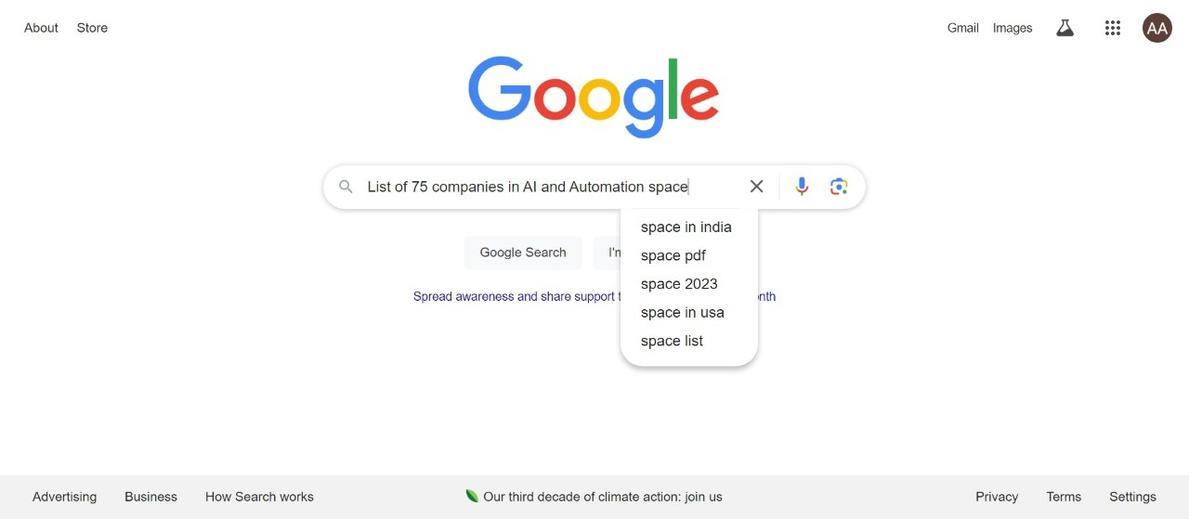 Task type: describe. For each thing, give the bounding box(es) containing it.
Search text field
[[368, 166, 735, 209]]

google image
[[469, 56, 721, 141]]

search by voice image
[[791, 175, 814, 198]]



Task type: vqa. For each thing, say whether or not it's contained in the screenshot.
Search by image
yes



Task type: locate. For each thing, give the bounding box(es) containing it.
search by image image
[[829, 175, 851, 198]]

list box
[[621, 213, 758, 355]]

search labs image
[[1055, 17, 1077, 39]]

None search field
[[19, 160, 1171, 367]]



